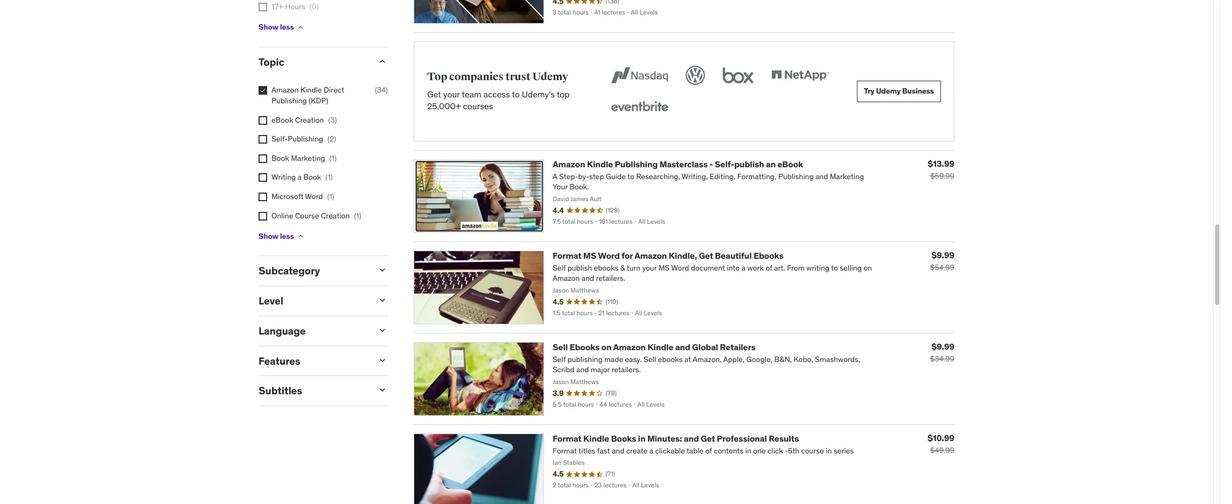 Task type: vqa. For each thing, say whether or not it's contained in the screenshot.
Data Engineering button
no



Task type: locate. For each thing, give the bounding box(es) containing it.
less down 17+ hours (0)
[[280, 22, 294, 32]]

show less for 1st "show less" button from the bottom
[[259, 232, 294, 241]]

2 show less from the top
[[259, 232, 294, 241]]

xsmall image down course
[[296, 232, 305, 241]]

2 vertical spatial get
[[701, 434, 715, 444]]

0 vertical spatial less
[[280, 22, 294, 32]]

(1)
[[330, 153, 337, 163], [326, 173, 333, 182], [327, 192, 334, 201], [354, 211, 361, 221]]

publishing up ebook creation (3)
[[272, 96, 307, 106]]

creation right course
[[321, 211, 350, 221]]

1 vertical spatial show less button
[[259, 226, 305, 247]]

courses
[[463, 101, 493, 112]]

try udemy business link
[[857, 81, 941, 102]]

xsmall image left writing
[[259, 174, 267, 182]]

$10.99
[[928, 433, 955, 444]]

less
[[280, 22, 294, 32], [280, 232, 294, 241]]

0 vertical spatial format
[[553, 250, 582, 261]]

hours
[[285, 2, 305, 11]]

top
[[427, 70, 447, 84]]

show less
[[259, 22, 294, 32], [259, 232, 294, 241]]

$9.99
[[932, 250, 955, 261], [932, 341, 955, 352]]

udemy's
[[522, 89, 555, 100]]

features
[[259, 355, 300, 368]]

small image for features
[[377, 355, 388, 366]]

1 vertical spatial creation
[[321, 211, 350, 221]]

(1) down '(2)' in the left of the page
[[330, 153, 337, 163]]

1 show less button from the top
[[259, 16, 305, 38]]

topic button
[[259, 55, 369, 68]]

1 vertical spatial show less
[[259, 232, 294, 241]]

show less down "17+" at the top left of the page
[[259, 22, 294, 32]]

udemy
[[533, 70, 568, 84], [876, 86, 901, 96]]

1 vertical spatial udemy
[[876, 86, 901, 96]]

0 vertical spatial ebook
[[272, 115, 293, 125]]

1 vertical spatial small image
[[377, 385, 388, 396]]

on
[[602, 342, 612, 353]]

3 small image from the top
[[377, 325, 388, 336]]

results
[[769, 434, 799, 444]]

1 horizontal spatial udemy
[[876, 86, 901, 96]]

publishing
[[272, 96, 307, 106], [288, 134, 323, 144], [615, 159, 658, 170]]

in
[[638, 434, 646, 444]]

format ms word for amazon kindle, get beautiful ebooks
[[553, 250, 784, 261]]

2 small image from the top
[[377, 265, 388, 276]]

book
[[272, 153, 289, 163], [303, 173, 321, 182]]

1 horizontal spatial book
[[303, 173, 321, 182]]

2 show from the top
[[259, 232, 278, 241]]

udemy up udemy's
[[533, 70, 568, 84]]

ebook
[[272, 115, 293, 125], [778, 159, 803, 170]]

2 less from the top
[[280, 232, 294, 241]]

1 vertical spatial show
[[259, 232, 278, 241]]

1 vertical spatial less
[[280, 232, 294, 241]]

xsmall image for book
[[259, 155, 267, 163]]

format
[[553, 250, 582, 261], [553, 434, 582, 444]]

for
[[622, 250, 633, 261]]

0 vertical spatial $9.99
[[932, 250, 955, 261]]

self-publishing (2)
[[272, 134, 336, 144]]

book right a
[[303, 173, 321, 182]]

17+
[[272, 2, 283, 11]]

eventbrite image
[[609, 96, 671, 119]]

less down online
[[280, 232, 294, 241]]

format kindle books in minutes: and get professional results link
[[553, 434, 799, 444]]

udemy inside try udemy business link
[[876, 86, 901, 96]]

an
[[766, 159, 776, 170]]

1 small image from the top
[[377, 56, 388, 67]]

1 horizontal spatial ebook
[[778, 159, 803, 170]]

1 horizontal spatial word
[[598, 250, 620, 261]]

0 horizontal spatial self-
[[272, 134, 288, 144]]

xsmall image
[[296, 23, 305, 32], [259, 86, 267, 95]]

xsmall image for writing
[[259, 174, 267, 182]]

a
[[298, 173, 302, 182]]

0 vertical spatial small image
[[377, 295, 388, 306]]

box image
[[720, 63, 756, 87]]

xsmall image
[[259, 3, 267, 11], [259, 116, 267, 125], [259, 135, 267, 144], [259, 155, 267, 163], [259, 174, 267, 182], [259, 193, 267, 201], [259, 212, 267, 221], [296, 232, 305, 241]]

$9.99 inside $9.99 $34.99
[[932, 341, 955, 352]]

1 vertical spatial publishing
[[288, 134, 323, 144]]

0 vertical spatial creation
[[295, 115, 324, 125]]

small image for topic
[[377, 56, 388, 67]]

trust
[[506, 70, 531, 84]]

$59.99
[[930, 171, 955, 181]]

small image for level
[[377, 295, 388, 306]]

and
[[675, 342, 691, 353], [684, 434, 699, 444]]

1 format from the top
[[553, 250, 582, 261]]

marketing
[[291, 153, 325, 163]]

0 horizontal spatial udemy
[[533, 70, 568, 84]]

1 vertical spatial and
[[684, 434, 699, 444]]

0 vertical spatial show
[[259, 22, 278, 32]]

xsmall image for self-
[[259, 135, 267, 144]]

sell ebooks on amazon kindle and global retailers link
[[553, 342, 756, 353]]

creation up 'self-publishing (2)'
[[295, 115, 324, 125]]

word up online course creation (1)
[[305, 192, 323, 201]]

xsmall image for ebook
[[259, 116, 267, 125]]

less for xsmall image inside the "show less" button
[[280, 232, 294, 241]]

small image for language
[[377, 325, 388, 336]]

1 show less from the top
[[259, 22, 294, 32]]

ebooks right 'beautiful'
[[754, 250, 784, 261]]

retailers
[[720, 342, 756, 353]]

(1) up online course creation (1)
[[327, 192, 334, 201]]

small image
[[377, 56, 388, 67], [377, 265, 388, 276], [377, 325, 388, 336], [377, 355, 388, 366]]

xsmall image left microsoft
[[259, 193, 267, 201]]

sell ebooks on amazon kindle and global retailers
[[553, 342, 756, 353]]

1 show from the top
[[259, 22, 278, 32]]

1 vertical spatial $9.99
[[932, 341, 955, 352]]

show less for 2nd "show less" button from the bottom of the page
[[259, 22, 294, 32]]

xsmall image left 'self-publishing (2)'
[[259, 135, 267, 144]]

xsmall image left book marketing (1) on the top left of page
[[259, 155, 267, 163]]

and right minutes:
[[684, 434, 699, 444]]

0 vertical spatial self-
[[272, 134, 288, 144]]

xsmall image down topic
[[259, 86, 267, 95]]

$9.99 up $54.99
[[932, 250, 955, 261]]

0 vertical spatial and
[[675, 342, 691, 353]]

amazon
[[272, 85, 299, 95], [553, 159, 585, 170], [635, 250, 667, 261], [613, 342, 646, 353]]

0 vertical spatial show less
[[259, 22, 294, 32]]

book up writing
[[272, 153, 289, 163]]

and left global
[[675, 342, 691, 353]]

your
[[443, 89, 460, 100]]

0 vertical spatial publishing
[[272, 96, 307, 106]]

0 vertical spatial ebooks
[[754, 250, 784, 261]]

course
[[295, 211, 319, 221]]

0 vertical spatial udemy
[[533, 70, 568, 84]]

$9.99 up $34.99
[[932, 341, 955, 352]]

0 vertical spatial xsmall image
[[296, 23, 305, 32]]

to
[[512, 89, 520, 100]]

get
[[427, 89, 441, 100], [699, 250, 713, 261], [701, 434, 715, 444]]

1 horizontal spatial xsmall image
[[296, 23, 305, 32]]

kindle for publishing
[[587, 159, 613, 170]]

microsoft word (1)
[[272, 192, 334, 201]]

access
[[484, 89, 510, 100]]

1 horizontal spatial self-
[[715, 159, 734, 170]]

get up 25,000+
[[427, 89, 441, 100]]

get right kindle,
[[699, 250, 713, 261]]

1 vertical spatial format
[[553, 434, 582, 444]]

2 small image from the top
[[377, 385, 388, 396]]

0 horizontal spatial ebooks
[[570, 342, 600, 353]]

language
[[259, 325, 306, 338]]

$10.99 $49.99
[[928, 433, 955, 456]]

publishing left masterclass at the top
[[615, 159, 658, 170]]

show less button down "17+" at the top left of the page
[[259, 16, 305, 38]]

and for kindle
[[675, 342, 691, 353]]

publishing down ebook creation (3)
[[288, 134, 323, 144]]

show less button
[[259, 16, 305, 38], [259, 226, 305, 247]]

xsmall image down hours
[[296, 23, 305, 32]]

ebook up 'self-publishing (2)'
[[272, 115, 293, 125]]

show
[[259, 22, 278, 32], [259, 232, 278, 241]]

ebooks
[[754, 250, 784, 261], [570, 342, 600, 353]]

1 vertical spatial xsmall image
[[259, 86, 267, 95]]

xsmall image left ebook creation (3)
[[259, 116, 267, 125]]

udemy right try
[[876, 86, 901, 96]]

direct
[[324, 85, 344, 95]]

2 $9.99 from the top
[[932, 341, 955, 352]]

kindle
[[300, 85, 322, 95], [587, 159, 613, 170], [648, 342, 674, 353], [583, 434, 609, 444]]

1 $9.99 from the top
[[932, 250, 955, 261]]

amazon kindle publishing masterclass - self-publish an ebook link
[[553, 159, 803, 170]]

global
[[692, 342, 718, 353]]

creation
[[295, 115, 324, 125], [321, 211, 350, 221]]

0 vertical spatial get
[[427, 89, 441, 100]]

level button
[[259, 295, 369, 308]]

book marketing (1)
[[272, 153, 337, 163]]

$49.99
[[930, 446, 955, 456]]

get left professional
[[701, 434, 715, 444]]

subcategory button
[[259, 265, 369, 278]]

word
[[305, 192, 323, 201], [598, 250, 620, 261]]

show down online
[[259, 232, 278, 241]]

1 small image from the top
[[377, 295, 388, 306]]

1 less from the top
[[280, 22, 294, 32]]

ebooks left on
[[570, 342, 600, 353]]

2 show less button from the top
[[259, 226, 305, 247]]

netapp image
[[769, 63, 831, 87]]

xsmall image left online
[[259, 212, 267, 221]]

0 vertical spatial word
[[305, 192, 323, 201]]

2 format from the top
[[553, 434, 582, 444]]

xsmall image left "17+" at the top left of the page
[[259, 3, 267, 11]]

word left for
[[598, 250, 620, 261]]

amazon inside "amazon kindle direct publishing (kdp)"
[[272, 85, 299, 95]]

$9.99 inside $9.99 $54.99
[[932, 250, 955, 261]]

self- up book marketing (1) on the top left of page
[[272, 134, 288, 144]]

4 small image from the top
[[377, 355, 388, 366]]

kindle inside "amazon kindle direct publishing (kdp)"
[[300, 85, 322, 95]]

show less button down online
[[259, 226, 305, 247]]

self-
[[272, 134, 288, 144], [715, 159, 734, 170]]

1 vertical spatial get
[[699, 250, 713, 261]]

small image for subtitles
[[377, 385, 388, 396]]

self- right - in the top of the page
[[715, 159, 734, 170]]

try udemy business
[[864, 86, 934, 96]]

small image
[[377, 295, 388, 306], [377, 385, 388, 396]]

show less down online
[[259, 232, 294, 241]]

0 horizontal spatial book
[[272, 153, 289, 163]]

subtitles button
[[259, 385, 369, 398]]

ebook right an
[[778, 159, 803, 170]]

show down "17+" at the top left of the page
[[259, 22, 278, 32]]

try
[[864, 86, 875, 96]]

0 vertical spatial show less button
[[259, 16, 305, 38]]



Task type: describe. For each thing, give the bounding box(es) containing it.
0 horizontal spatial ebook
[[272, 115, 293, 125]]

kindle for books
[[583, 434, 609, 444]]

get for format ms word for amazon kindle, get beautiful ebooks
[[699, 250, 713, 261]]

1 vertical spatial ebook
[[778, 159, 803, 170]]

(34)
[[375, 85, 388, 95]]

show for 1st "show less" button from the bottom
[[259, 232, 278, 241]]

features button
[[259, 355, 369, 368]]

(1) right a
[[326, 173, 333, 182]]

publish
[[734, 159, 764, 170]]

less for xsmall icon inside "show less" button
[[280, 22, 294, 32]]

(2)
[[328, 134, 336, 144]]

microsoft
[[272, 192, 303, 201]]

1 vertical spatial ebooks
[[570, 342, 600, 353]]

ms
[[583, 250, 597, 261]]

minutes:
[[647, 434, 682, 444]]

$54.99
[[930, 263, 955, 272]]

top companies trust udemy get your team access to udemy's top 25,000+ courses
[[427, 70, 570, 112]]

$9.99 $54.99
[[930, 250, 955, 272]]

get inside top companies trust udemy get your team access to udemy's top 25,000+ courses
[[427, 89, 441, 100]]

subcategory
[[259, 265, 320, 278]]

top
[[557, 89, 570, 100]]

1 vertical spatial word
[[598, 250, 620, 261]]

ebook creation (3)
[[272, 115, 337, 125]]

$9.99 for sell ebooks on amazon kindle and global retailers
[[932, 341, 955, 352]]

volkswagen image
[[684, 63, 707, 87]]

format kindle books in minutes: and get professional results
[[553, 434, 799, 444]]

small image for subcategory
[[377, 265, 388, 276]]

xsmall image for online
[[259, 212, 267, 221]]

udemy inside top companies trust udemy get your team access to udemy's top 25,000+ courses
[[533, 70, 568, 84]]

1 horizontal spatial ebooks
[[754, 250, 784, 261]]

$9.99 $34.99
[[930, 341, 955, 364]]

xsmall image for 17+
[[259, 3, 267, 11]]

2 vertical spatial publishing
[[615, 159, 658, 170]]

amazon kindle publishing masterclass - self-publish an ebook
[[553, 159, 803, 170]]

books
[[611, 434, 636, 444]]

beautiful
[[715, 250, 752, 261]]

xsmall image inside "show less" button
[[296, 23, 305, 32]]

publishing inside "amazon kindle direct publishing (kdp)"
[[272, 96, 307, 106]]

(1) right course
[[354, 211, 361, 221]]

nasdaq image
[[609, 63, 671, 87]]

writing
[[272, 173, 296, 182]]

kindle,
[[669, 250, 697, 261]]

professional
[[717, 434, 767, 444]]

get for format kindle books in minutes: and get professional results
[[701, 434, 715, 444]]

(0)
[[310, 2, 319, 11]]

17+ hours (0)
[[272, 2, 319, 11]]

$13.99
[[928, 158, 955, 169]]

(kdp)
[[309, 96, 328, 106]]

writing a book (1)
[[272, 173, 333, 182]]

format ms word for amazon kindle, get beautiful ebooks link
[[553, 250, 784, 261]]

$9.99 for format ms word for amazon kindle, get beautiful ebooks
[[932, 250, 955, 261]]

0 vertical spatial book
[[272, 153, 289, 163]]

$34.99
[[930, 354, 955, 364]]

0 horizontal spatial word
[[305, 192, 323, 201]]

kindle for direct
[[300, 85, 322, 95]]

1 vertical spatial self-
[[715, 159, 734, 170]]

sell
[[553, 342, 568, 353]]

xsmall image for microsoft
[[259, 193, 267, 201]]

subtitles
[[259, 385, 302, 398]]

25,000+
[[427, 101, 461, 112]]

(3)
[[328, 115, 337, 125]]

language button
[[259, 325, 369, 338]]

show for 2nd "show less" button from the bottom of the page
[[259, 22, 278, 32]]

format for format ms word for amazon kindle, get beautiful ebooks
[[553, 250, 582, 261]]

business
[[903, 86, 934, 96]]

1 vertical spatial book
[[303, 173, 321, 182]]

topic
[[259, 55, 284, 68]]

format for format kindle books in minutes: and get professional results
[[553, 434, 582, 444]]

companies
[[449, 70, 504, 84]]

and for minutes:
[[684, 434, 699, 444]]

0 horizontal spatial xsmall image
[[259, 86, 267, 95]]

amazon kindle direct publishing (kdp)
[[272, 85, 344, 106]]

xsmall image inside "show less" button
[[296, 232, 305, 241]]

team
[[462, 89, 482, 100]]

level
[[259, 295, 283, 308]]

online
[[272, 211, 293, 221]]

-
[[710, 159, 713, 170]]

masterclass
[[660, 159, 708, 170]]

$13.99 $59.99
[[928, 158, 955, 181]]

online course creation (1)
[[272, 211, 361, 221]]



